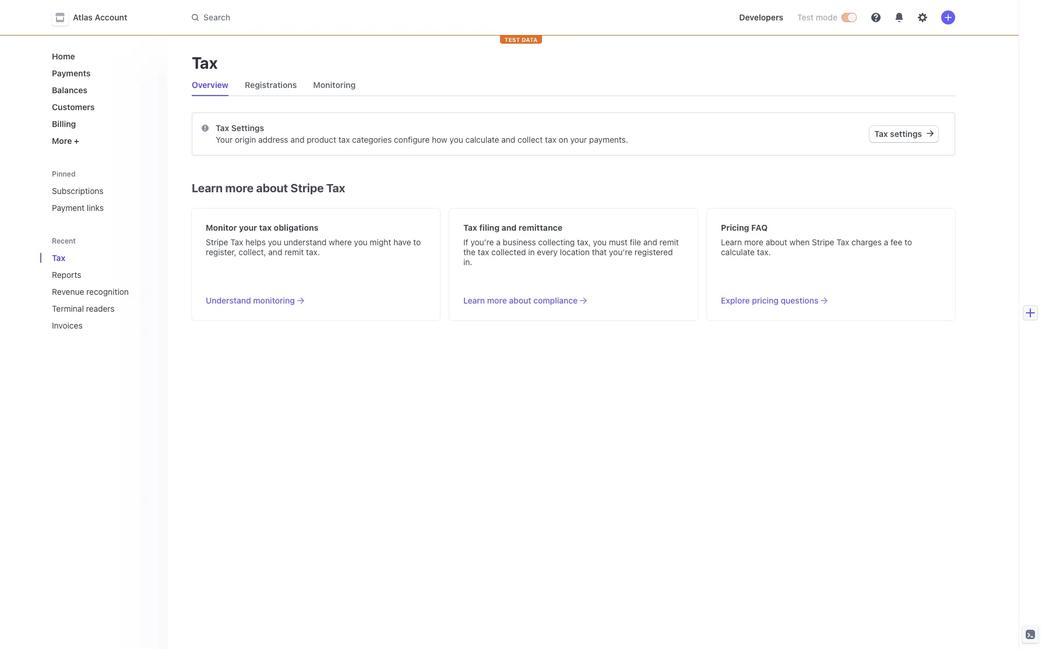 Task type: describe. For each thing, give the bounding box(es) containing it.
balances link
[[47, 80, 159, 100]]

tax inside tax settings your origin address and product tax categories configure how you calculate and collect tax on your payments.
[[216, 123, 229, 133]]

tax settings your origin address and product tax categories configure how you calculate and collect tax on your payments.
[[216, 123, 629, 145]]

tax link
[[47, 248, 143, 268]]

explore pricing questions link
[[721, 295, 828, 307]]

atlas account
[[73, 12, 127, 22]]

customers link
[[47, 97, 159, 117]]

test
[[505, 36, 520, 43]]

and left collect
[[502, 135, 516, 145]]

your inside tax settings your origin address and product tax categories configure how you calculate and collect tax on your payments.
[[571, 135, 587, 145]]

monitor your tax obligations stripe tax helps you understand where you might have to register, collect, and remit tax.
[[206, 223, 421, 257]]

pricing faq learn more about when stripe tax charges a fee to calculate tax.
[[721, 223, 913, 257]]

terminal readers
[[52, 304, 115, 314]]

monitoring link
[[309, 77, 361, 93]]

tax inside button
[[875, 129, 889, 139]]

tab list containing overview
[[187, 75, 956, 96]]

monitoring
[[253, 296, 295, 306]]

home
[[52, 51, 75, 61]]

and inside monitor your tax obligations stripe tax helps you understand where you might have to register, collect, and remit tax.
[[268, 247, 283, 257]]

filing
[[480, 223, 500, 233]]

tax inside monitor your tax obligations stripe tax helps you understand where you might have to register, collect, and remit tax.
[[230, 237, 243, 247]]

payments link
[[47, 64, 159, 83]]

settings
[[231, 123, 264, 133]]

monitoring
[[313, 80, 356, 90]]

product
[[307, 135, 336, 145]]

registrations link
[[240, 77, 302, 93]]

you right helps
[[268, 237, 282, 247]]

remittance
[[519, 223, 563, 233]]

learn more about compliance link
[[464, 295, 587, 307]]

register,
[[206, 247, 237, 257]]

you inside tax filing and remittance if you're a business collecting tax, you must file and remit the tax collected in every location that you're registered in.
[[593, 237, 607, 247]]

pricing
[[721, 223, 750, 233]]

1 horizontal spatial you're
[[609, 247, 633, 257]]

and up business on the top of the page
[[502, 223, 517, 233]]

developers
[[740, 12, 784, 22]]

readers
[[86, 304, 115, 314]]

collecting
[[539, 237, 575, 247]]

stripe inside monitor your tax obligations stripe tax helps you understand where you might have to register, collect, and remit tax.
[[206, 237, 228, 247]]

overview link
[[187, 77, 233, 93]]

learn inside pricing faq learn more about when stripe tax charges a fee to calculate tax.
[[721, 237, 743, 247]]

and left product
[[291, 135, 305, 145]]

settings image
[[919, 13, 928, 22]]

data
[[522, 36, 538, 43]]

more for learn more about compliance
[[487, 296, 507, 306]]

have
[[394, 237, 411, 247]]

learn for learn more about stripe tax
[[192, 181, 223, 195]]

tax inside tax filing and remittance if you're a business collecting tax, you must file and remit the tax collected in every location that you're registered in.
[[478, 247, 490, 257]]

faq
[[752, 223, 768, 233]]

explore
[[721, 296, 750, 306]]

monitor
[[206, 223, 237, 233]]

remit inside tax filing and remittance if you're a business collecting tax, you must file and remit the tax collected in every location that you're registered in.
[[660, 237, 679, 247]]

a inside tax filing and remittance if you're a business collecting tax, you must file and remit the tax collected in every location that you're registered in.
[[496, 237, 501, 247]]

registrations
[[245, 80, 297, 90]]

collect,
[[239, 247, 266, 257]]

when
[[790, 237, 810, 247]]

Search text field
[[185, 7, 514, 28]]

learn more about compliance
[[464, 296, 578, 306]]

obligations
[[274, 223, 319, 233]]

tax left on
[[545, 135, 557, 145]]

tax. inside pricing faq learn more about when stripe tax charges a fee to calculate tax.
[[757, 247, 771, 257]]

revenue recognition
[[52, 287, 129, 297]]

compliance
[[534, 296, 578, 306]]

tax. inside monitor your tax obligations stripe tax helps you understand where you might have to register, collect, and remit tax.
[[306, 247, 320, 257]]

fee
[[891, 237, 903, 247]]

more +
[[52, 136, 79, 146]]

tax,
[[577, 237, 591, 247]]

payments
[[52, 68, 91, 78]]

more inside pricing faq learn more about when stripe tax charges a fee to calculate tax.
[[745, 237, 764, 247]]

reports
[[52, 270, 81, 280]]

calculate for and
[[466, 135, 500, 145]]

tax inside monitor your tax obligations stripe tax helps you understand where you might have to register, collect, and remit tax.
[[259, 223, 272, 233]]

home link
[[47, 47, 159, 66]]

categories
[[352, 135, 392, 145]]

collect
[[518, 135, 543, 145]]

configure
[[394, 135, 430, 145]]

your
[[216, 135, 233, 145]]

0 horizontal spatial you're
[[471, 237, 494, 247]]

payment links link
[[47, 198, 159, 218]]

file
[[630, 237, 642, 247]]

you inside tax settings your origin address and product tax categories configure how you calculate and collect tax on your payments.
[[450, 135, 463, 145]]

developers link
[[735, 8, 789, 27]]

test data
[[505, 36, 538, 43]]



Task type: vqa. For each thing, say whether or not it's contained in the screenshot.


Task type: locate. For each thing, give the bounding box(es) containing it.
you're right that
[[609, 247, 633, 257]]

atlas account button
[[52, 9, 139, 26]]

understand
[[206, 296, 251, 306]]

you right "tax,"
[[593, 237, 607, 247]]

more down collected
[[487, 296, 507, 306]]

1 horizontal spatial a
[[885, 237, 889, 247]]

stripe right the when
[[812, 237, 835, 247]]

address
[[258, 135, 288, 145]]

to
[[414, 237, 421, 247], [905, 237, 913, 247]]

charges
[[852, 237, 882, 247]]

atlas
[[73, 12, 93, 22]]

stripe up obligations
[[291, 181, 324, 195]]

0 vertical spatial learn
[[192, 181, 223, 195]]

recent
[[52, 237, 76, 246]]

0 horizontal spatial more
[[225, 181, 254, 195]]

1 vertical spatial learn
[[721, 237, 743, 247]]

calculate inside tax settings your origin address and product tax categories configure how you calculate and collect tax on your payments.
[[466, 135, 500, 145]]

learn down in.
[[464, 296, 485, 306]]

1 tax. from the left
[[306, 247, 320, 257]]

2 horizontal spatial about
[[766, 237, 788, 247]]

tax inside pricing faq learn more about when stripe tax charges a fee to calculate tax.
[[837, 237, 850, 247]]

more for learn more about stripe tax
[[225, 181, 254, 195]]

understand monitoring
[[206, 296, 295, 306]]

to inside pricing faq learn more about when stripe tax charges a fee to calculate tax.
[[905, 237, 913, 247]]

invoices link
[[47, 316, 143, 335]]

tax left settings
[[875, 129, 889, 139]]

1 horizontal spatial stripe
[[291, 181, 324, 195]]

learn more about stripe tax
[[192, 181, 346, 195]]

tax left charges
[[837, 237, 850, 247]]

registered
[[635, 247, 673, 257]]

about down faq
[[766, 237, 788, 247]]

might
[[370, 237, 391, 247]]

must
[[609, 237, 628, 247]]

about up obligations
[[256, 181, 288, 195]]

1 vertical spatial your
[[239, 223, 257, 233]]

reports link
[[47, 265, 143, 285]]

2 vertical spatial about
[[509, 296, 532, 306]]

remit right file
[[660, 237, 679, 247]]

0 horizontal spatial to
[[414, 237, 421, 247]]

about left compliance
[[509, 296, 532, 306]]

tax up 'overview'
[[192, 53, 218, 72]]

0 horizontal spatial tax.
[[306, 247, 320, 257]]

more up monitor
[[225, 181, 254, 195]]

and
[[291, 135, 305, 145], [502, 135, 516, 145], [502, 223, 517, 233], [644, 237, 658, 247], [268, 247, 283, 257]]

pricing
[[752, 296, 779, 306]]

your
[[571, 135, 587, 145], [239, 223, 257, 233]]

test
[[798, 12, 814, 22]]

2 horizontal spatial stripe
[[812, 237, 835, 247]]

payments.
[[590, 135, 629, 145]]

and right helps
[[268, 247, 283, 257]]

1 horizontal spatial about
[[509, 296, 532, 306]]

payment links
[[52, 203, 104, 213]]

billing
[[52, 119, 76, 129]]

tax up your
[[216, 123, 229, 133]]

customers
[[52, 102, 95, 112]]

terminal readers link
[[47, 299, 143, 318]]

pinned navigation links element
[[47, 164, 162, 218]]

your inside monitor your tax obligations stripe tax helps you understand where you might have to register, collect, and remit tax.
[[239, 223, 257, 233]]

1 vertical spatial more
[[745, 237, 764, 247]]

tab list
[[187, 75, 956, 96]]

links
[[87, 203, 104, 213]]

stripe
[[291, 181, 324, 195], [206, 237, 228, 247], [812, 237, 835, 247]]

in.
[[464, 257, 473, 267]]

about inside pricing faq learn more about when stripe tax charges a fee to calculate tax.
[[766, 237, 788, 247]]

1 horizontal spatial to
[[905, 237, 913, 247]]

to right fee
[[905, 237, 913, 247]]

tax settings
[[875, 129, 923, 139]]

your right on
[[571, 135, 587, 145]]

calculate down the pricing at the right top of the page
[[721, 247, 755, 257]]

you left might
[[354, 237, 368, 247]]

understand monitoring link
[[206, 295, 304, 307]]

tax left helps
[[230, 237, 243, 247]]

the
[[464, 247, 476, 257]]

a inside pricing faq learn more about when stripe tax charges a fee to calculate tax.
[[885, 237, 889, 247]]

calculate for tax.
[[721, 247, 755, 257]]

your up helps
[[239, 223, 257, 233]]

calculate right how
[[466, 135, 500, 145]]

subscriptions link
[[47, 181, 159, 201]]

tax. down faq
[[757, 247, 771, 257]]

how
[[432, 135, 448, 145]]

remit inside monitor your tax obligations stripe tax helps you understand where you might have to register, collect, and remit tax.
[[285, 247, 304, 257]]

tax settings button
[[870, 126, 939, 142]]

you
[[450, 135, 463, 145], [268, 237, 282, 247], [354, 237, 368, 247], [593, 237, 607, 247]]

stripe inside pricing faq learn more about when stripe tax charges a fee to calculate tax.
[[812, 237, 835, 247]]

+
[[74, 136, 79, 146]]

about for compliance
[[509, 296, 532, 306]]

you're
[[471, 237, 494, 247], [609, 247, 633, 257]]

to inside monitor your tax obligations stripe tax helps you understand where you might have to register, collect, and remit tax.
[[414, 237, 421, 247]]

2 a from the left
[[885, 237, 889, 247]]

0 horizontal spatial a
[[496, 237, 501, 247]]

0 horizontal spatial remit
[[285, 247, 304, 257]]

tax right product
[[339, 135, 350, 145]]

recognition
[[86, 287, 129, 297]]

recent element
[[40, 248, 169, 335]]

more down faq
[[745, 237, 764, 247]]

2 vertical spatial learn
[[464, 296, 485, 306]]

settings
[[891, 129, 923, 139]]

helps
[[246, 237, 266, 247]]

1 a from the left
[[496, 237, 501, 247]]

calculate
[[466, 135, 500, 145], [721, 247, 755, 257]]

0 horizontal spatial about
[[256, 181, 288, 195]]

a
[[496, 237, 501, 247], [885, 237, 889, 247]]

2 to from the left
[[905, 237, 913, 247]]

understand
[[284, 237, 327, 247]]

overview
[[192, 80, 229, 90]]

payment
[[52, 203, 85, 213]]

subscriptions
[[52, 186, 104, 196]]

explore pricing questions
[[721, 296, 819, 306]]

to right "have"
[[414, 237, 421, 247]]

0 horizontal spatial learn
[[192, 181, 223, 195]]

collected
[[492, 247, 526, 257]]

remit down obligations
[[285, 247, 304, 257]]

tax inside recent element
[[52, 253, 65, 263]]

billing link
[[47, 114, 159, 134]]

calculate inside pricing faq learn more about when stripe tax charges a fee to calculate tax.
[[721, 247, 755, 257]]

that
[[592, 247, 607, 257]]

0 vertical spatial calculate
[[466, 135, 500, 145]]

1 horizontal spatial more
[[487, 296, 507, 306]]

2 horizontal spatial learn
[[721, 237, 743, 247]]

tax inside tax filing and remittance if you're a business collecting tax, you must file and remit the tax collected in every location that you're registered in.
[[464, 223, 478, 233]]

tax right the
[[478, 247, 490, 257]]

learn
[[192, 181, 223, 195], [721, 237, 743, 247], [464, 296, 485, 306]]

1 vertical spatial about
[[766, 237, 788, 247]]

Search search field
[[185, 7, 514, 28]]

2 vertical spatial more
[[487, 296, 507, 306]]

1 horizontal spatial tax.
[[757, 247, 771, 257]]

terminal
[[52, 304, 84, 314]]

about
[[256, 181, 288, 195], [766, 237, 788, 247], [509, 296, 532, 306]]

pinned
[[52, 170, 76, 178]]

learn down the pricing at the right top of the page
[[721, 237, 743, 247]]

recent navigation links element
[[40, 232, 169, 335]]

and right file
[[644, 237, 658, 247]]

0 vertical spatial your
[[571, 135, 587, 145]]

location
[[560, 247, 590, 257]]

business
[[503, 237, 536, 247]]

tax down product
[[327, 181, 346, 195]]

1 horizontal spatial remit
[[660, 237, 679, 247]]

learn up monitor
[[192, 181, 223, 195]]

about for stripe
[[256, 181, 288, 195]]

1 horizontal spatial learn
[[464, 296, 485, 306]]

you right how
[[450, 135, 463, 145]]

account
[[95, 12, 127, 22]]

tax up helps
[[259, 223, 272, 233]]

tax down recent
[[52, 253, 65, 263]]

pinned element
[[47, 181, 159, 218]]

mode
[[816, 12, 838, 22]]

revenue recognition link
[[47, 282, 143, 302]]

a down filing
[[496, 237, 501, 247]]

origin
[[235, 135, 256, 145]]

0 vertical spatial more
[[225, 181, 254, 195]]

you're down filing
[[471, 237, 494, 247]]

help image
[[872, 13, 881, 22]]

if
[[464, 237, 469, 247]]

2 tax. from the left
[[757, 247, 771, 257]]

0 horizontal spatial calculate
[[466, 135, 500, 145]]

1 horizontal spatial your
[[571, 135, 587, 145]]

2 horizontal spatial more
[[745, 237, 764, 247]]

tax filing and remittance if you're a business collecting tax, you must file and remit the tax collected in every location that you're registered in.
[[464, 223, 679, 267]]

tax
[[192, 53, 218, 72], [216, 123, 229, 133], [875, 129, 889, 139], [327, 181, 346, 195], [464, 223, 478, 233], [230, 237, 243, 247], [837, 237, 850, 247], [52, 253, 65, 263]]

balances
[[52, 85, 87, 95]]

test mode
[[798, 12, 838, 22]]

in
[[529, 247, 535, 257]]

0 horizontal spatial stripe
[[206, 237, 228, 247]]

invoices
[[52, 321, 83, 331]]

tax
[[339, 135, 350, 145], [545, 135, 557, 145], [259, 223, 272, 233], [478, 247, 490, 257]]

tax up if
[[464, 223, 478, 233]]

stripe down monitor
[[206, 237, 228, 247]]

a left fee
[[885, 237, 889, 247]]

where
[[329, 237, 352, 247]]

0 horizontal spatial your
[[239, 223, 257, 233]]

more
[[225, 181, 254, 195], [745, 237, 764, 247], [487, 296, 507, 306]]

1 horizontal spatial calculate
[[721, 247, 755, 257]]

tax.
[[306, 247, 320, 257], [757, 247, 771, 257]]

core navigation links element
[[47, 47, 159, 150]]

1 to from the left
[[414, 237, 421, 247]]

tax. left the "where"
[[306, 247, 320, 257]]

1 vertical spatial calculate
[[721, 247, 755, 257]]

learn for learn more about compliance
[[464, 296, 485, 306]]

0 vertical spatial about
[[256, 181, 288, 195]]



